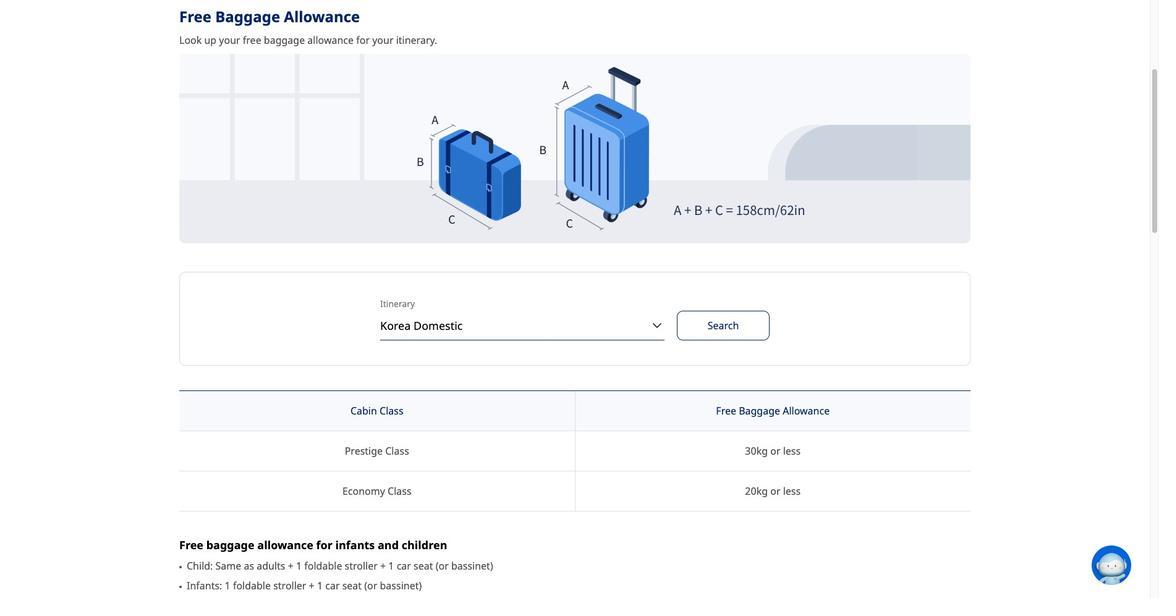 Task type: locate. For each thing, give the bounding box(es) containing it.
0 horizontal spatial car
[[325, 580, 340, 593]]

foldable down as
[[233, 580, 271, 593]]

+ down and
[[380, 560, 386, 574]]

allowance
[[308, 33, 354, 47], [257, 538, 313, 553]]

1 vertical spatial baggage
[[739, 405, 780, 418]]

baggage up same
[[206, 538, 255, 553]]

0 vertical spatial baggage
[[215, 6, 280, 27]]

economy
[[343, 485, 385, 499]]

less for 30kg or less
[[783, 445, 801, 459]]

your left 'itinerary.'
[[372, 33, 394, 47]]

free
[[179, 6, 211, 27], [716, 405, 737, 418], [179, 538, 203, 553]]

1 horizontal spatial baggage
[[739, 405, 780, 418]]

prestige class
[[345, 445, 409, 459]]

baggage right free
[[264, 33, 305, 47]]

(or down children
[[436, 560, 449, 574]]

car
[[397, 560, 411, 574], [325, 580, 340, 593]]

free baggage allowance up 30kg or less
[[716, 405, 830, 418]]

1 vertical spatial foldable
[[233, 580, 271, 593]]

chat w
[[1132, 560, 1160, 572]]

cabin class
[[351, 405, 404, 418]]

class right cabin
[[380, 405, 404, 418]]

1 vertical spatial car
[[325, 580, 340, 593]]

your right up
[[219, 33, 240, 47]]

1 horizontal spatial stroller
[[345, 560, 378, 574]]

0 vertical spatial foldable
[[304, 560, 342, 574]]

(or
[[436, 560, 449, 574], [364, 580, 377, 593]]

stroller
[[345, 560, 378, 574], [273, 580, 306, 593]]

class right economy
[[388, 485, 412, 499]]

0 vertical spatial free baggage allowance
[[179, 6, 360, 27]]

class for prestige class
[[385, 445, 409, 459]]

1 horizontal spatial your
[[372, 33, 394, 47]]

for left 'itinerary.'
[[356, 33, 370, 47]]

1 or from the top
[[771, 445, 781, 459]]

economy class
[[343, 485, 412, 499]]

30kg or less
[[745, 445, 801, 459]]

less for 20kg or less
[[783, 485, 801, 499]]

baggage
[[215, 6, 280, 27], [739, 405, 780, 418]]

foldable
[[304, 560, 342, 574], [233, 580, 271, 593]]

0 horizontal spatial stroller
[[273, 580, 306, 593]]

class for economy class
[[388, 485, 412, 499]]

or right 30kg
[[771, 445, 781, 459]]

(or down the 'infants'
[[364, 580, 377, 593]]

seat down the 'infants'
[[342, 580, 362, 593]]

less right 20kg at the bottom of page
[[783, 485, 801, 499]]

2 your from the left
[[372, 33, 394, 47]]

1 vertical spatial class
[[385, 445, 409, 459]]

class right prestige at left bottom
[[385, 445, 409, 459]]

2 vertical spatial class
[[388, 485, 412, 499]]

class for cabin class
[[380, 405, 404, 418]]

baggage up 30kg
[[739, 405, 780, 418]]

1
[[296, 560, 302, 574], [389, 560, 394, 574], [225, 580, 231, 593], [317, 580, 323, 593]]

0 horizontal spatial your
[[219, 33, 240, 47]]

1 vertical spatial for
[[316, 538, 333, 553]]

allowance up 30kg or less
[[783, 405, 830, 418]]

or right 20kg at the bottom of page
[[771, 485, 781, 499]]

2 horizontal spatial +
[[380, 560, 386, 574]]

your
[[219, 33, 240, 47], [372, 33, 394, 47]]

foldable down free baggage allowance for infants and children
[[304, 560, 342, 574]]

1 vertical spatial stroller
[[273, 580, 306, 593]]

less right 30kg
[[783, 445, 801, 459]]

or for 30kg
[[771, 445, 781, 459]]

0 vertical spatial stroller
[[345, 560, 378, 574]]

1 vertical spatial allowance
[[783, 405, 830, 418]]

0 vertical spatial car
[[397, 560, 411, 574]]

0 horizontal spatial (or
[[364, 580, 377, 593]]

0 vertical spatial allowance
[[284, 6, 360, 27]]

search
[[708, 319, 739, 333]]

+ right adults
[[288, 560, 294, 574]]

+ down free baggage allowance for infants and children
[[309, 580, 315, 593]]

1 horizontal spatial foldable
[[304, 560, 342, 574]]

0 horizontal spatial baggage
[[206, 538, 255, 553]]

2 less from the top
[[783, 485, 801, 499]]

bassinet)
[[451, 560, 493, 574], [380, 580, 422, 593]]

0 vertical spatial seat
[[414, 560, 433, 574]]

0 vertical spatial class
[[380, 405, 404, 418]]

itinerary.
[[396, 33, 437, 47]]

free baggage allowance up free
[[179, 6, 360, 27]]

1 horizontal spatial baggage
[[264, 33, 305, 47]]

0 horizontal spatial for
[[316, 538, 333, 553]]

allowance up look up your free baggage allowance for your itinerary.
[[284, 6, 360, 27]]

1 horizontal spatial seat
[[414, 560, 433, 574]]

free baggage allowance
[[179, 6, 360, 27], [716, 405, 830, 418]]

1 vertical spatial free baggage allowance
[[716, 405, 830, 418]]

w
[[1153, 560, 1160, 572]]

1 vertical spatial less
[[783, 485, 801, 499]]

baggage
[[264, 33, 305, 47], [206, 538, 255, 553]]

less
[[783, 445, 801, 459], [783, 485, 801, 499]]

for left the 'infants'
[[316, 538, 333, 553]]

seat down children
[[414, 560, 433, 574]]

0 vertical spatial less
[[783, 445, 801, 459]]

stroller down adults
[[273, 580, 306, 593]]

car down free baggage allowance for infants and children
[[325, 580, 340, 593]]

0 horizontal spatial bassinet)
[[380, 580, 422, 593]]

0 vertical spatial bassinet)
[[451, 560, 493, 574]]

0 vertical spatial (or
[[436, 560, 449, 574]]

0 vertical spatial or
[[771, 445, 781, 459]]

car down and
[[397, 560, 411, 574]]

or
[[771, 445, 781, 459], [771, 485, 781, 499]]

0 vertical spatial for
[[356, 33, 370, 47]]

baggage up free
[[215, 6, 280, 27]]

a bag can be carried on board for free when the total of dimensions (width + length + height) is 158cm/62in or less. image
[[179, 54, 971, 244]]

+
[[288, 560, 294, 574], [380, 560, 386, 574], [309, 580, 315, 593]]

1 vertical spatial baggage
[[206, 538, 255, 553]]

as
[[244, 560, 254, 574]]

0 horizontal spatial +
[[288, 560, 294, 574]]

stroller down the 'infants'
[[345, 560, 378, 574]]

allowance
[[284, 6, 360, 27], [783, 405, 830, 418]]

1 vertical spatial seat
[[342, 580, 362, 593]]

class
[[380, 405, 404, 418], [385, 445, 409, 459], [388, 485, 412, 499]]

2 or from the top
[[771, 485, 781, 499]]

1 horizontal spatial free baggage allowance
[[716, 405, 830, 418]]

1 less from the top
[[783, 445, 801, 459]]

seat
[[414, 560, 433, 574], [342, 580, 362, 593]]

0 horizontal spatial free baggage allowance
[[179, 6, 360, 27]]

for
[[356, 33, 370, 47], [316, 538, 333, 553]]

1 horizontal spatial (or
[[436, 560, 449, 574]]

1 vertical spatial or
[[771, 485, 781, 499]]



Task type: describe. For each thing, give the bounding box(es) containing it.
prestige
[[345, 445, 383, 459]]

0 vertical spatial free
[[179, 6, 211, 27]]

30kg
[[745, 445, 768, 459]]

child: same as adults + 1 foldable stroller + 1 car seat (or bassinet) infants: 1 foldable stroller + 1 car seat (or bassinet)
[[187, 560, 493, 593]]

free
[[243, 33, 261, 47]]

20kg
[[745, 485, 768, 499]]

itinerary
[[380, 298, 415, 310]]

search button
[[677, 311, 770, 341]]

1 vertical spatial bassinet)
[[380, 580, 422, 593]]

0 horizontal spatial seat
[[342, 580, 362, 593]]

chat
[[1132, 560, 1151, 572]]

child:
[[187, 560, 213, 574]]

1 vertical spatial (or
[[364, 580, 377, 593]]

1 horizontal spatial allowance
[[783, 405, 830, 418]]

look up your free baggage allowance for your itinerary.
[[179, 33, 437, 47]]

adults
[[257, 560, 285, 574]]

1 horizontal spatial bassinet)
[[451, 560, 493, 574]]

up
[[204, 33, 217, 47]]

children
[[402, 538, 447, 553]]

free baggage allowance for infants and children
[[179, 538, 447, 553]]

20kg or less
[[745, 485, 801, 499]]

chat w link
[[1092, 546, 1160, 586]]

1 vertical spatial allowance
[[257, 538, 313, 553]]

cabin
[[351, 405, 377, 418]]

and
[[378, 538, 399, 553]]

0 vertical spatial baggage
[[264, 33, 305, 47]]

1 your from the left
[[219, 33, 240, 47]]

1 horizontal spatial +
[[309, 580, 315, 593]]

2 vertical spatial free
[[179, 538, 203, 553]]

infants:
[[187, 580, 222, 593]]

1 vertical spatial free
[[716, 405, 737, 418]]

1 horizontal spatial for
[[356, 33, 370, 47]]

0 vertical spatial allowance
[[308, 33, 354, 47]]

0 horizontal spatial foldable
[[233, 580, 271, 593]]

1 horizontal spatial car
[[397, 560, 411, 574]]

same
[[216, 560, 241, 574]]

0 horizontal spatial allowance
[[284, 6, 360, 27]]

0 horizontal spatial baggage
[[215, 6, 280, 27]]

or for 20kg
[[771, 485, 781, 499]]

look
[[179, 33, 202, 47]]

infants
[[336, 538, 375, 553]]



Task type: vqa. For each thing, say whether or not it's contained in the screenshot.
the left car
yes



